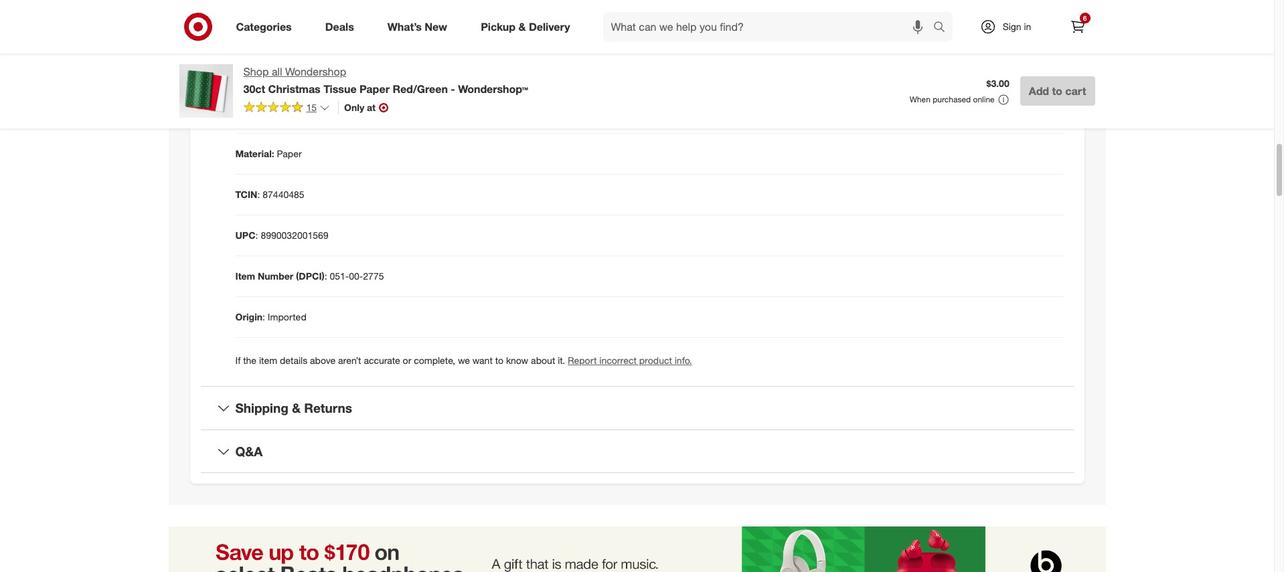 Task type: describe. For each thing, give the bounding box(es) containing it.
pickup & delivery
[[481, 20, 570, 33]]

1 vertical spatial tissue
[[304, 107, 331, 119]]

in
[[1024, 21, 1032, 32]]

15 link
[[243, 101, 330, 116]]

: for 8990032001569
[[256, 230, 258, 241]]

origin : imported
[[235, 311, 307, 323]]

6
[[1084, 14, 1087, 22]]

at
[[367, 102, 376, 113]]

accurate
[[364, 355, 400, 366]]

item
[[259, 355, 277, 366]]

1 horizontal spatial paper
[[333, 107, 358, 119]]

if the item details above aren't accurate or complete, we want to know about it. report incorrect product info.
[[235, 355, 692, 366]]

industry or government certifications:
[[235, 66, 407, 78]]

1 horizontal spatial or
[[403, 355, 411, 366]]

categories link
[[225, 12, 309, 42]]

& for pickup
[[519, 20, 526, 33]]

purchased
[[933, 94, 971, 104]]

(dpci)
[[296, 271, 325, 282]]

report
[[568, 355, 597, 366]]

shop
[[243, 65, 269, 78]]

only at
[[344, 102, 376, 113]]

info.
[[675, 355, 692, 366]]

advertisement region
[[168, 527, 1106, 573]]

package quantity: 30
[[235, 25, 330, 37]]

government
[[287, 66, 341, 78]]

it.
[[558, 355, 565, 366]]

aren't
[[338, 355, 361, 366]]

industry
[[235, 66, 272, 78]]

30ct
[[243, 82, 265, 96]]

online
[[974, 94, 995, 104]]

red/green
[[393, 82, 448, 96]]

above
[[310, 355, 336, 366]]

: for 87440485
[[258, 189, 260, 200]]

only
[[344, 102, 364, 113]]

pickup & delivery link
[[470, 12, 587, 42]]

search button
[[927, 12, 960, 44]]

paper inside shop all wondershop 30ct christmas tissue paper red/green - wondershop™
[[360, 82, 390, 96]]

party
[[235, 107, 260, 119]]

6 link
[[1063, 12, 1093, 42]]

what's
[[388, 20, 422, 33]]

: for imported
[[263, 311, 265, 323]]

2775
[[363, 271, 384, 282]]

number
[[258, 271, 294, 282]]

add to cart button
[[1021, 76, 1095, 106]]

new
[[425, 20, 448, 33]]

item
[[235, 271, 255, 282]]

$3.00
[[987, 78, 1010, 89]]

add
[[1029, 84, 1050, 98]]

material:
[[235, 148, 274, 159]]

party subtype: tissue paper
[[235, 107, 358, 119]]

what's new link
[[376, 12, 464, 42]]

0 horizontal spatial or
[[275, 66, 284, 78]]

quantity:
[[276, 25, 317, 37]]

package
[[235, 25, 274, 37]]

christmas
[[268, 82, 321, 96]]

to inside button
[[1053, 84, 1063, 98]]

sign in
[[1003, 21, 1032, 32]]

delivery
[[529, 20, 570, 33]]

all
[[272, 65, 282, 78]]

about
[[531, 355, 555, 366]]

: left the 051-
[[325, 271, 327, 282]]

-
[[451, 82, 455, 96]]

15
[[306, 102, 317, 113]]

pickup
[[481, 20, 516, 33]]

q&a button
[[201, 430, 1074, 473]]

What can we help you find? suggestions appear below search field
[[603, 12, 937, 42]]

sign
[[1003, 21, 1022, 32]]



Task type: locate. For each thing, give the bounding box(es) containing it.
add to cart
[[1029, 84, 1087, 98]]

product
[[640, 355, 672, 366]]

8990032001569
[[261, 230, 329, 241]]

deals
[[325, 20, 354, 33]]

0 vertical spatial paper
[[360, 82, 390, 96]]

wondershop
[[285, 65, 346, 78]]

& inside dropdown button
[[292, 401, 301, 416]]

0 vertical spatial tissue
[[324, 82, 357, 96]]

0 vertical spatial or
[[275, 66, 284, 78]]

we
[[458, 355, 470, 366]]

if
[[235, 355, 241, 366]]

know
[[506, 355, 529, 366]]

wondershop™
[[458, 82, 528, 96]]

tcin
[[235, 189, 258, 200]]

& for shipping
[[292, 401, 301, 416]]

to right "want"
[[495, 355, 504, 366]]

1 vertical spatial or
[[403, 355, 411, 366]]

details
[[280, 355, 308, 366]]

what's new
[[388, 20, 448, 33]]

&
[[519, 20, 526, 33], [292, 401, 301, 416]]

when purchased online
[[910, 94, 995, 104]]

paper right material:
[[277, 148, 302, 159]]

image of 30ct christmas tissue paper red/green - wondershop™ image
[[179, 64, 233, 118]]

subtype:
[[262, 107, 301, 119]]

0 vertical spatial to
[[1053, 84, 1063, 98]]

cart
[[1066, 84, 1087, 98]]

imported
[[268, 311, 307, 323]]

q&a
[[235, 444, 263, 459]]

incorrect
[[600, 355, 637, 366]]

tissue
[[324, 82, 357, 96], [304, 107, 331, 119]]

sign in link
[[969, 12, 1053, 42]]

87440485
[[263, 189, 304, 200]]

shop all wondershop 30ct christmas tissue paper red/green - wondershop™
[[243, 65, 528, 96]]

shipping & returns button
[[201, 387, 1074, 430]]

or
[[275, 66, 284, 78], [403, 355, 411, 366]]

2 vertical spatial paper
[[277, 148, 302, 159]]

to right the add
[[1053, 84, 1063, 98]]

upc
[[235, 230, 256, 241]]

1 horizontal spatial &
[[519, 20, 526, 33]]

:
[[258, 189, 260, 200], [256, 230, 258, 241], [325, 271, 327, 282], [263, 311, 265, 323]]

or up christmas
[[275, 66, 284, 78]]

tissue down christmas
[[304, 107, 331, 119]]

report incorrect product info. button
[[568, 354, 692, 368]]

2 horizontal spatial paper
[[360, 82, 390, 96]]

051-
[[330, 271, 349, 282]]

origin
[[235, 311, 263, 323]]

tissue up only
[[324, 82, 357, 96]]

1 vertical spatial &
[[292, 401, 301, 416]]

: left imported
[[263, 311, 265, 323]]

certifications:
[[344, 66, 407, 78]]

1 horizontal spatial to
[[1053, 84, 1063, 98]]

00-
[[349, 271, 363, 282]]

1 vertical spatial paper
[[333, 107, 358, 119]]

: left 87440485
[[258, 189, 260, 200]]

shipping
[[235, 401, 289, 416]]

shipping & returns
[[235, 401, 352, 416]]

complete,
[[414, 355, 455, 366]]

0 horizontal spatial paper
[[277, 148, 302, 159]]

categories
[[236, 20, 292, 33]]

returns
[[304, 401, 352, 416]]

or right accurate
[[403, 355, 411, 366]]

paper
[[360, 82, 390, 96], [333, 107, 358, 119], [277, 148, 302, 159]]

: left '8990032001569' on the top of page
[[256, 230, 258, 241]]

1 vertical spatial to
[[495, 355, 504, 366]]

material: paper
[[235, 148, 302, 159]]

tcin : 87440485
[[235, 189, 304, 200]]

& right "pickup"
[[519, 20, 526, 33]]

0 vertical spatial &
[[519, 20, 526, 33]]

when
[[910, 94, 931, 104]]

30
[[320, 25, 330, 37]]

0 horizontal spatial to
[[495, 355, 504, 366]]

paper down certifications:
[[360, 82, 390, 96]]

item number (dpci) : 051-00-2775
[[235, 271, 384, 282]]

want
[[473, 355, 493, 366]]

paper left at
[[333, 107, 358, 119]]

& left returns
[[292, 401, 301, 416]]

tissue inside shop all wondershop 30ct christmas tissue paper red/green - wondershop™
[[324, 82, 357, 96]]

upc : 8990032001569
[[235, 230, 329, 241]]

search
[[927, 21, 960, 35]]

0 horizontal spatial &
[[292, 401, 301, 416]]

the
[[243, 355, 257, 366]]

deals link
[[314, 12, 371, 42]]



Task type: vqa. For each thing, say whether or not it's contained in the screenshot.
CLEAR ALL "button"
no



